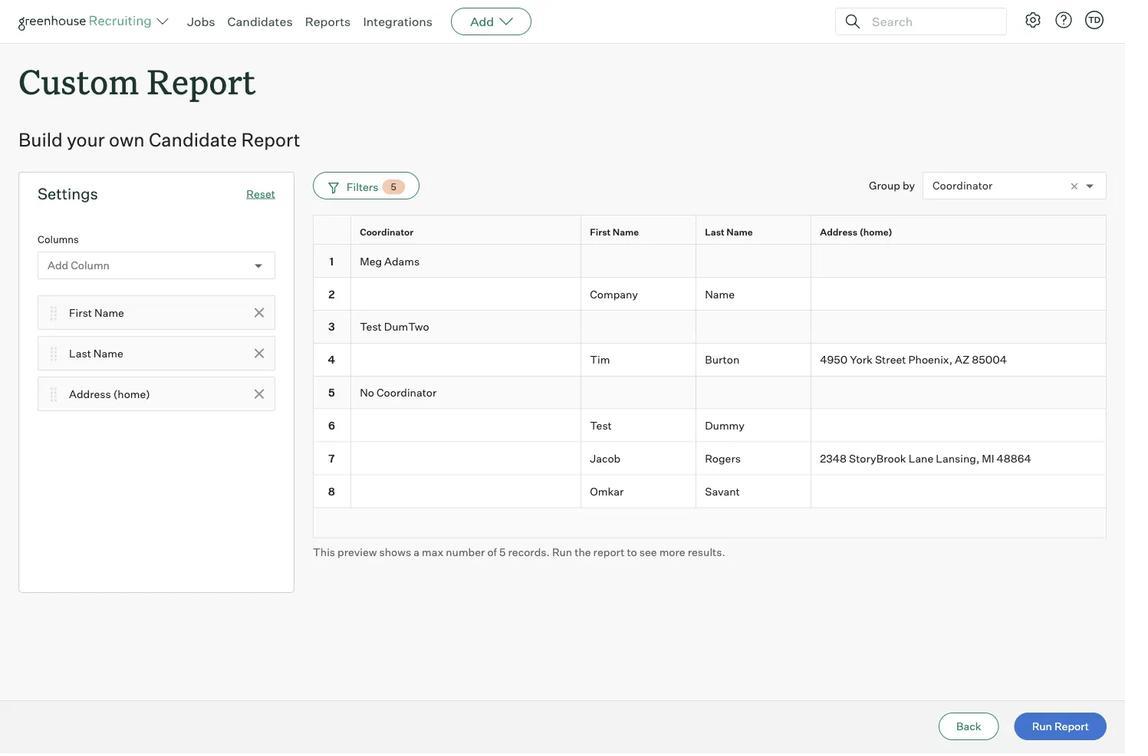 Task type: describe. For each thing, give the bounding box(es) containing it.
0 vertical spatial run
[[553, 545, 573, 559]]

build your own candidate report
[[18, 128, 301, 151]]

a
[[414, 545, 420, 559]]

4 cell
[[313, 344, 352, 377]]

coordinator column header
[[352, 216, 585, 248]]

run inside button
[[1033, 720, 1053, 733]]

reports
[[305, 14, 351, 29]]

3
[[329, 320, 335, 334]]

0 horizontal spatial (home)
[[113, 387, 150, 401]]

td button
[[1086, 11, 1104, 29]]

street
[[876, 353, 907, 367]]

7
[[329, 452, 335, 465]]

first name column header
[[582, 216, 700, 248]]

shows
[[380, 545, 412, 559]]

test dumtwo
[[360, 320, 430, 334]]

2348
[[821, 452, 847, 465]]

last inside "column header"
[[706, 226, 725, 237]]

integrations link
[[363, 14, 433, 29]]

omkar
[[590, 485, 624, 498]]

row containing 8
[[313, 475, 1108, 508]]

first inside column header
[[590, 226, 611, 237]]

row containing 4
[[313, 344, 1108, 377]]

your
[[67, 128, 105, 151]]

column
[[71, 259, 110, 272]]

test for test
[[590, 419, 612, 432]]

last name inside "column header"
[[706, 226, 754, 237]]

name inside column header
[[613, 226, 640, 237]]

rogers
[[706, 452, 741, 465]]

0 horizontal spatial address (home)
[[69, 387, 150, 401]]

0 vertical spatial 5
[[391, 181, 397, 193]]

see
[[640, 545, 657, 559]]

greenhouse recruiting image
[[18, 12, 157, 31]]

jobs link
[[187, 14, 215, 29]]

5 cell
[[313, 377, 352, 410]]

records.
[[508, 545, 550, 559]]

6 cell
[[313, 410, 352, 443]]

reports link
[[305, 14, 351, 29]]

1 vertical spatial report
[[241, 128, 301, 151]]

mi
[[983, 452, 995, 465]]

row containing coordinator
[[313, 215, 1108, 248]]

td
[[1089, 15, 1101, 25]]

results.
[[688, 545, 726, 559]]

the
[[575, 545, 591, 559]]

phoenix,
[[909, 353, 953, 367]]

row containing 7
[[313, 443, 1108, 475]]

dumtwo
[[384, 320, 430, 334]]

lane
[[909, 452, 934, 465]]

4950
[[821, 353, 848, 367]]

2 cell
[[313, 278, 352, 311]]

reset
[[247, 187, 276, 200]]

test for test dumtwo
[[360, 320, 382, 334]]

row containing 3
[[313, 311, 1108, 344]]

back
[[957, 720, 982, 733]]

0 vertical spatial coordinator
[[933, 179, 993, 193]]

add button
[[451, 8, 532, 35]]

report for run report
[[1055, 720, 1090, 733]]

of
[[488, 545, 497, 559]]

candidates link
[[228, 14, 293, 29]]

6
[[328, 419, 335, 432]]

address inside row
[[821, 226, 858, 237]]

7 cell
[[313, 443, 352, 475]]

2 vertical spatial coordinator
[[377, 386, 437, 399]]

run report button
[[1015, 713, 1108, 741]]

custom
[[18, 58, 139, 104]]

meg adams
[[360, 254, 420, 268]]

coordinator inside 'column header'
[[360, 226, 414, 237]]

row containing 6
[[313, 410, 1108, 443]]

48864
[[997, 452, 1032, 465]]

85004
[[973, 353, 1008, 367]]

meg
[[360, 254, 382, 268]]

4
[[328, 353, 336, 367]]

filter image
[[326, 181, 339, 194]]



Task type: vqa. For each thing, say whether or not it's contained in the screenshot.
our to the left
no



Task type: locate. For each thing, give the bounding box(es) containing it.
Search text field
[[869, 10, 993, 33]]

8 cell
[[313, 475, 352, 508]]

own
[[109, 128, 145, 151]]

2 vertical spatial report
[[1055, 720, 1090, 733]]

0 horizontal spatial 5
[[329, 386, 335, 399]]

address (home) inside row
[[821, 226, 893, 237]]

2348 storybrook lane lansing, mi 48864
[[821, 452, 1032, 465]]

1 horizontal spatial test
[[590, 419, 612, 432]]

0 horizontal spatial first
[[69, 306, 92, 319]]

1 vertical spatial address
[[69, 387, 111, 401]]

coordinator right no
[[377, 386, 437, 399]]

0 vertical spatial report
[[147, 58, 256, 104]]

1
[[330, 254, 334, 268]]

name
[[613, 226, 640, 237], [727, 226, 754, 237], [706, 287, 735, 301], [94, 306, 124, 319], [94, 347, 123, 360]]

1 horizontal spatial address (home)
[[821, 226, 893, 237]]

report
[[594, 545, 625, 559]]

dummy
[[706, 419, 745, 432]]

run report
[[1033, 720, 1090, 733]]

first name inside column header
[[590, 226, 640, 237]]

table containing 1
[[313, 215, 1108, 538]]

group
[[870, 179, 901, 192]]

columns
[[38, 233, 79, 246]]

jacob
[[590, 452, 621, 465]]

york
[[851, 353, 873, 367]]

savant
[[706, 485, 740, 498]]

row group
[[313, 245, 1108, 508]]

row containing 1
[[313, 245, 1108, 278]]

6 row from the top
[[313, 377, 1108, 410]]

add inside popup button
[[471, 14, 494, 29]]

2 horizontal spatial 5
[[500, 545, 506, 559]]

name inside "column header"
[[727, 226, 754, 237]]

table
[[313, 215, 1108, 538]]

cell
[[582, 245, 697, 278], [697, 245, 812, 278], [812, 245, 1108, 278], [352, 278, 582, 311], [812, 278, 1108, 311], [582, 311, 697, 344], [697, 311, 812, 344], [812, 311, 1108, 344], [352, 344, 582, 377], [582, 377, 697, 410], [697, 377, 812, 410], [812, 377, 1108, 410], [352, 410, 582, 443], [812, 410, 1108, 443], [352, 443, 582, 475], [352, 475, 582, 508], [812, 475, 1108, 508]]

0 vertical spatial first name
[[590, 226, 640, 237]]

1 vertical spatial last name
[[69, 347, 123, 360]]

5 row from the top
[[313, 344, 1108, 377]]

lansing,
[[937, 452, 980, 465]]

5 right 'filters'
[[391, 181, 397, 193]]

preview
[[338, 545, 377, 559]]

last name
[[706, 226, 754, 237], [69, 347, 123, 360]]

storybrook
[[850, 452, 907, 465]]

test
[[360, 320, 382, 334], [590, 419, 612, 432]]

0 vertical spatial last name
[[706, 226, 754, 237]]

5
[[391, 181, 397, 193], [329, 386, 335, 399], [500, 545, 506, 559]]

test left dumtwo at the top of the page
[[360, 320, 382, 334]]

no
[[360, 386, 375, 399]]

report for custom report
[[147, 58, 256, 104]]

last
[[706, 226, 725, 237], [69, 347, 91, 360]]

coordinator
[[933, 179, 993, 193], [360, 226, 414, 237], [377, 386, 437, 399]]

row containing 2
[[313, 278, 1108, 311]]

2
[[329, 287, 335, 301]]

1 horizontal spatial last name
[[706, 226, 754, 237]]

td button
[[1083, 8, 1108, 32]]

this preview shows a max number of 5 records. run the report to see more results.
[[313, 545, 726, 559]]

5 inside 'cell'
[[329, 386, 335, 399]]

1 row from the top
[[313, 215, 1108, 248]]

9 row from the top
[[313, 475, 1108, 508]]

no coordinator
[[360, 386, 437, 399]]

by
[[903, 179, 916, 192]]

5 down the 4 cell
[[329, 386, 335, 399]]

1 vertical spatial (home)
[[113, 387, 150, 401]]

row
[[313, 215, 1108, 248], [313, 245, 1108, 278], [313, 278, 1108, 311], [313, 311, 1108, 344], [313, 344, 1108, 377], [313, 377, 1108, 410], [313, 410, 1108, 443], [313, 443, 1108, 475], [313, 475, 1108, 508]]

run right back
[[1033, 720, 1053, 733]]

number
[[446, 545, 485, 559]]

row containing 5
[[313, 377, 1108, 410]]

4 row from the top
[[313, 311, 1108, 344]]

jobs
[[187, 14, 215, 29]]

integrations
[[363, 14, 433, 29]]

adams
[[385, 254, 420, 268]]

coordinator up meg adams in the top of the page
[[360, 226, 414, 237]]

1 horizontal spatial address
[[821, 226, 858, 237]]

2 row from the top
[[313, 245, 1108, 278]]

1 vertical spatial address (home)
[[69, 387, 150, 401]]

0 horizontal spatial last name
[[69, 347, 123, 360]]

column header
[[313, 216, 355, 248]]

1 horizontal spatial last
[[706, 226, 725, 237]]

reset link
[[247, 187, 276, 200]]

company
[[590, 287, 639, 301]]

3 row from the top
[[313, 278, 1108, 311]]

first name up company in the top of the page
[[590, 226, 640, 237]]

burton
[[706, 353, 740, 367]]

az
[[956, 353, 970, 367]]

(home) inside row
[[860, 226, 893, 237]]

add
[[471, 14, 494, 29], [48, 259, 68, 272]]

report inside button
[[1055, 720, 1090, 733]]

tim
[[590, 353, 610, 367]]

0 vertical spatial test
[[360, 320, 382, 334]]

0 vertical spatial add
[[471, 14, 494, 29]]

add column
[[48, 259, 110, 272]]

max
[[422, 545, 444, 559]]

last name column header
[[697, 216, 815, 248]]

1 vertical spatial last
[[69, 347, 91, 360]]

first down the add column on the top left of the page
[[69, 306, 92, 319]]

3 cell
[[313, 311, 352, 344]]

run left the
[[553, 545, 573, 559]]

0 horizontal spatial last
[[69, 347, 91, 360]]

0 vertical spatial address (home)
[[821, 226, 893, 237]]

add for add
[[471, 14, 494, 29]]

first name down column
[[69, 306, 124, 319]]

0 horizontal spatial add
[[48, 259, 68, 272]]

1 horizontal spatial first name
[[590, 226, 640, 237]]

2 vertical spatial 5
[[500, 545, 506, 559]]

0 horizontal spatial test
[[360, 320, 382, 334]]

0 horizontal spatial run
[[553, 545, 573, 559]]

1 vertical spatial coordinator
[[360, 226, 414, 237]]

coordinator right by
[[933, 179, 993, 193]]

8
[[328, 485, 335, 498]]

custom report
[[18, 58, 256, 104]]

this
[[313, 545, 335, 559]]

address (home)
[[821, 226, 893, 237], [69, 387, 150, 401]]

1 horizontal spatial first
[[590, 226, 611, 237]]

filters
[[347, 180, 379, 194]]

build
[[18, 128, 63, 151]]

1 vertical spatial test
[[590, 419, 612, 432]]

group by
[[870, 179, 916, 192]]

4950 york street phoenix, az 85004
[[821, 353, 1008, 367]]

1 horizontal spatial (home)
[[860, 226, 893, 237]]

configure image
[[1025, 11, 1043, 29]]

0 horizontal spatial first name
[[69, 306, 124, 319]]

first up company in the top of the page
[[590, 226, 611, 237]]

back button
[[940, 713, 1000, 741]]

0 vertical spatial address
[[821, 226, 858, 237]]

0 vertical spatial first
[[590, 226, 611, 237]]

7 row from the top
[[313, 410, 1108, 443]]

test up jacob
[[590, 419, 612, 432]]

1 horizontal spatial run
[[1033, 720, 1053, 733]]

1 vertical spatial first
[[69, 306, 92, 319]]

address
[[821, 226, 858, 237], [69, 387, 111, 401]]

run
[[553, 545, 573, 559], [1033, 720, 1053, 733]]

5 right of
[[500, 545, 506, 559]]

0 vertical spatial last
[[706, 226, 725, 237]]

more
[[660, 545, 686, 559]]

add for add column
[[48, 259, 68, 272]]

1 vertical spatial 5
[[329, 386, 335, 399]]

settings
[[38, 184, 98, 204]]

0 horizontal spatial address
[[69, 387, 111, 401]]

1 vertical spatial add
[[48, 259, 68, 272]]

to
[[627, 545, 638, 559]]

candidates
[[228, 14, 293, 29]]

1 vertical spatial run
[[1033, 720, 1053, 733]]

row group containing 1
[[313, 245, 1108, 508]]

8 row from the top
[[313, 443, 1108, 475]]

report
[[147, 58, 256, 104], [241, 128, 301, 151], [1055, 720, 1090, 733]]

first name
[[590, 226, 640, 237], [69, 306, 124, 319]]

0 vertical spatial (home)
[[860, 226, 893, 237]]

1 vertical spatial first name
[[69, 306, 124, 319]]

candidate
[[149, 128, 237, 151]]

first
[[590, 226, 611, 237], [69, 306, 92, 319]]

1 horizontal spatial add
[[471, 14, 494, 29]]

(home)
[[860, 226, 893, 237], [113, 387, 150, 401]]

1 horizontal spatial 5
[[391, 181, 397, 193]]

1 cell
[[313, 245, 352, 278]]



